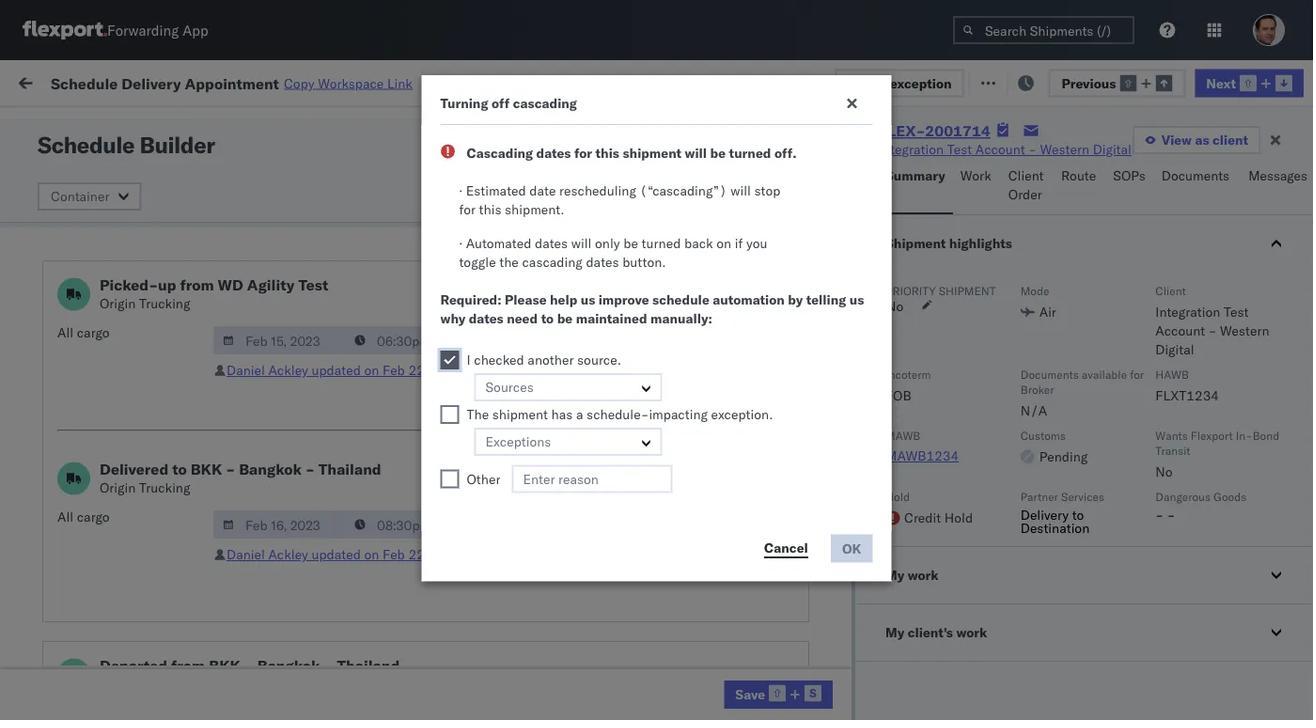 Task type: locate. For each thing, give the bounding box(es) containing it.
2 1911408 from the top
[[1033, 434, 1090, 450]]

1911408 up broker
[[1033, 351, 1090, 368]]

integration test account - western digital link
[[879, 140, 1132, 159]]

1 vertical spatial work
[[961, 167, 991, 184]]

2 vertical spatial confirm
[[43, 433, 91, 449]]

1 vertical spatial western
[[1220, 322, 1270, 339]]

client inside button
[[1008, 167, 1044, 184]]

mawb1234 up the messages
[[1235, 144, 1309, 161]]

exception up flex-2001714 link
[[890, 74, 952, 91]]

1 vertical spatial no
[[886, 298, 904, 314]]

MMM D, YYYY text field
[[213, 326, 347, 354], [213, 510, 347, 539]]

2150210 down route
[[1033, 186, 1090, 202]]

message
[[252, 73, 305, 89]]

2 daniel from the top
[[227, 546, 265, 563]]

8 resize handle column header from the left
[[1203, 146, 1226, 720]]

2 1977428 from the top
[[1033, 268, 1090, 285]]

integration test account - on ag down mawb1234 button
[[820, 475, 1022, 492]]

1 vertical spatial shipment
[[939, 283, 996, 298]]

feb up -- : -- -- text box in the bottom left of the page
[[391, 475, 414, 492]]

11:59 for schedule delivery appointment link for 11:59
[[303, 641, 339, 657]]

2 schedule delivery appointment from the top
[[43, 640, 231, 656]]

work down integration test account - western digital link
[[961, 167, 991, 184]]

1 mmm d, yyyy text field from the top
[[213, 326, 347, 354]]

view as client button
[[1132, 126, 1261, 154]]

1 vertical spatial mmm d, yyyy text field
[[213, 510, 347, 539]]

0 horizontal spatial to
[[172, 460, 187, 478]]

order
[[1008, 186, 1042, 203]]

ocean fcl for 11:59 pm pst, feb 23, 2023
[[575, 351, 641, 368]]

Enter reason text field
[[512, 465, 673, 493]]

11:59 for 11:59 pm pst, feb 23, 2023 confirm pickup from los angeles, ca link
[[303, 351, 339, 368]]

2 horizontal spatial shipment
[[939, 283, 996, 298]]

2,
[[427, 558, 439, 574], [427, 641, 439, 657]]

daniel ackley updated on feb 22 for test
[[227, 362, 425, 378]]

mmm d, yyyy text field down 9:00
[[213, 510, 347, 539]]

from inside picked-up from wd agility test origin trucking
[[180, 275, 214, 294]]

1 schedule delivery appointment from the top
[[43, 267, 231, 284]]

daniel ackley updated on feb 22 button for test
[[227, 362, 425, 378]]

0 horizontal spatial customs
[[89, 175, 142, 192]]

flxt000019 for 9:30 am pst, feb 24, 2023
[[1235, 392, 1313, 409]]

my client's work
[[886, 624, 987, 641]]

2150210 for 9:00 am pst, feb 25, 2023
[[1033, 475, 1090, 492]]

2 upload from the top
[[43, 474, 86, 491]]

1 flxt000019 from the top
[[1235, 227, 1313, 243]]

1 vertical spatial 17,
[[425, 144, 445, 161]]

6 ca from the top
[[43, 566, 61, 583]]

ocean lcl for schedule delivery appointment
[[575, 268, 640, 285]]

1 ocean fcl from the top
[[575, 310, 641, 326]]

am right 9:00
[[334, 475, 356, 492]]

my inside button
[[886, 624, 905, 641]]

mar for schedule delivery appointment
[[398, 641, 423, 657]]

schedule pickup from los angeles, ca button down of
[[43, 547, 267, 586]]

21, down required:
[[425, 310, 445, 326]]

ag up flex-1919147
[[1004, 475, 1022, 492]]

feb left 20,
[[398, 186, 422, 202]]

mode
[[575, 154, 604, 168], [1021, 283, 1049, 298]]

will for be
[[685, 145, 707, 161]]

next button
[[1195, 69, 1304, 97]]

1 horizontal spatial exception
[[1019, 73, 1081, 89]]

1 vertical spatial daniel ackley updated on feb 22
[[227, 546, 425, 563]]

flxt000019 down messages button
[[1235, 227, 1313, 243]]

angeles,
[[202, 217, 253, 233], [202, 299, 253, 316], [194, 341, 246, 357], [194, 382, 246, 399], [202, 506, 253, 523], [202, 548, 253, 564], [202, 589, 253, 605]]

0 vertical spatial no
[[441, 117, 456, 131]]

3 ocean lcl from the top
[[575, 392, 640, 409]]

1 vertical spatial my work
[[886, 567, 939, 583]]

save
[[735, 686, 765, 702]]

schedule pickup from los angeles, ca button down upload customs clearance documents button
[[43, 216, 267, 255]]

1 vertical spatial 21,
[[417, 268, 437, 285]]

2 flexport demo consignee from the top
[[697, 558, 851, 574]]

lcl for schedule delivery appointment
[[617, 268, 640, 285]]

file exception
[[993, 73, 1081, 89], [864, 74, 952, 91]]

los inside schedule pickup from los angeles international airport
[[177, 134, 198, 150]]

1 horizontal spatial file
[[993, 73, 1016, 89]]

demo
[[750, 517, 785, 533], [750, 558, 785, 574], [750, 599, 785, 616], [750, 641, 785, 657], [750, 682, 785, 698]]

2 schedule pickup from los angeles, ca link from the top
[[43, 298, 267, 336]]

fcl for 11:59 pm pst, feb 23, 2023
[[617, 351, 641, 368]]

agility
[[247, 275, 295, 294]]

1 vertical spatial 12:30
[[303, 144, 339, 161]]

2 schedule pickup from los angeles, ca from the top
[[43, 299, 253, 335]]

4 11:59 from the top
[[303, 558, 339, 574]]

feb up 11:59 pm pst, feb 21, 2023
[[390, 268, 413, 285]]

daniel ackley updated on feb 22 for -
[[227, 546, 425, 563]]

my work up the filtered by:
[[19, 68, 102, 94]]

flex-1891264 button
[[963, 305, 1094, 331], [963, 305, 1094, 331]]

delivery inside "partner services delivery to destination"
[[1021, 507, 1069, 523]]

2 schedule delivery appointment link from the top
[[43, 639, 231, 658]]

my left client's
[[886, 624, 905, 641]]

resize handle column header right schedule-
[[666, 146, 688, 720]]

1 vertical spatial be
[[623, 235, 638, 251]]

western inside client integration test account - western digital incoterm fob
[[1220, 322, 1270, 339]]

1 vertical spatial lcl
[[617, 268, 640, 285]]

flex-1911466 button
[[963, 595, 1094, 621], [963, 595, 1094, 621]]

0 vertical spatial thailand
[[318, 460, 381, 478]]

12:00 up 9:00
[[303, 434, 339, 450]]

1 vertical spatial upload
[[43, 474, 86, 491]]

cargo for delivered
[[77, 509, 110, 525]]

Search Shipments (/) text field
[[953, 16, 1135, 44]]

1 vertical spatial origin
[[100, 479, 136, 496]]

dates
[[536, 145, 571, 161], [701, 182, 734, 199], [535, 235, 568, 251], [586, 254, 619, 270], [469, 310, 504, 327]]

to
[[541, 310, 554, 327], [172, 460, 187, 478], [1072, 507, 1084, 523]]

my
[[19, 68, 49, 94], [886, 567, 905, 583], [886, 624, 905, 641]]

flex-1977428 for 9:30 am pst, feb 24, 2023
[[993, 392, 1090, 409]]

cascading for cascading dates
[[635, 182, 698, 199]]

to inside required: please help us improve schedule automation by telling us why dates need to be maintained manually:
[[541, 310, 554, 327]]

exception down the search shipments (/) text box
[[1019, 73, 1081, 89]]

work right client's
[[956, 624, 987, 641]]

resize handle column header left 9:30
[[269, 146, 291, 720]]

7:30 down 12:00 pm pst, feb 20, 2023
[[303, 227, 331, 243]]

origin inside delivered to bkk - bangkok - thailand origin trucking
[[100, 479, 136, 496]]

will up cascading dates at the top of the page
[[685, 145, 707, 161]]

22
[[408, 362, 425, 378], [408, 546, 425, 563]]

2 11:59 pm pst, mar 2, 2023 from the top
[[303, 641, 475, 657]]

5 resize handle column header from the left
[[788, 146, 810, 720]]

documents inside "documents available for broker n/a"
[[1021, 367, 1079, 381]]

client left name
[[697, 154, 728, 168]]

0 horizontal spatial mawb1234
[[886, 447, 959, 464]]

0 horizontal spatial digital
[[1093, 141, 1132, 157]]

· inside · estimated date rescheduling ("cascading") will stop for this shipment.
[[459, 182, 463, 199]]

am for 9:00
[[334, 475, 356, 492]]

2150210 for 12:00 pm pst, feb 20, 2023
[[1033, 186, 1090, 202]]

cargo down the picked-
[[77, 324, 110, 341]]

0 vertical spatial origin
[[100, 295, 136, 312]]

cascading right off
[[513, 95, 577, 111]]

improve
[[599, 291, 649, 308]]

-- : -- -- text field
[[345, 510, 478, 539]]

1 resize handle column header from the left
[[269, 146, 291, 720]]

11:59 pm pst, mar 2, 2023
[[303, 558, 475, 574], [303, 641, 475, 657]]

feb down snoozed
[[398, 144, 422, 161]]

upload proof of delivery
[[43, 474, 188, 491]]

flex-1911408 button
[[963, 346, 1094, 373], [963, 346, 1094, 373], [963, 429, 1094, 455], [963, 429, 1094, 455]]

client for client name
[[697, 154, 728, 168]]

ocean lcl for confirm pickup from los angeles, ca
[[575, 392, 640, 409]]

in-
[[1236, 428, 1253, 442]]

sops button
[[1106, 159, 1154, 214]]

0 vertical spatial 1911408
[[1033, 351, 1090, 368]]

client
[[1213, 132, 1248, 148]]

1 horizontal spatial will
[[685, 145, 707, 161]]

1 mar from the top
[[398, 558, 423, 574]]

hawb flxt1234
[[1156, 367, 1219, 404]]

due
[[687, 74, 711, 91]]

documents down view as client button
[[1162, 167, 1230, 184]]

ca for third schedule pickup from los angeles, ca "link" from the top
[[43, 525, 61, 541]]

upload down the 'international'
[[43, 175, 86, 192]]

updated down 11:59 pm pst, feb 27, 2023
[[312, 546, 361, 563]]

1 vertical spatial updated
[[312, 546, 361, 563]]

be down help
[[557, 310, 573, 327]]

schedule delivery appointment for 11:59
[[43, 640, 231, 656]]

1 vertical spatial to
[[172, 460, 187, 478]]

1 vertical spatial 2,
[[427, 641, 439, 657]]

· inside · automated dates will only be turned back on if you toggle the cascading dates button.
[[459, 235, 463, 251]]

a
[[576, 406, 583, 423]]

for right available
[[1130, 367, 1144, 381]]

2150210 down the pending
[[1033, 475, 1090, 492]]

log
[[481, 75, 502, 91]]

11:59 pm pst, feb 21, 2023
[[303, 310, 481, 326]]

2 vertical spatial documents
[[1021, 367, 1079, 381]]

schedule pickup from los angeles, ca button
[[43, 216, 267, 255], [43, 298, 267, 338], [43, 547, 267, 586], [43, 588, 267, 627]]

· for · estimated date rescheduling ("cascading") will stop for this shipment.
[[459, 182, 463, 199]]

2 origin from the top
[[100, 479, 136, 496]]

2 horizontal spatial documents
[[1162, 167, 1230, 184]]

mbl/mawb nu
[[1235, 154, 1313, 168]]

am right 9:30
[[334, 392, 356, 409]]

cascading dates for this shipment will be turned off.
[[467, 145, 797, 161]]

1 horizontal spatial mode
[[1021, 283, 1049, 298]]

2 lcl from the top
[[617, 268, 640, 285]]

1 schedule pickup from los angeles, ca link from the top
[[43, 216, 267, 253]]

4 ocean from the top
[[575, 351, 614, 368]]

view
[[1162, 132, 1192, 148]]

angeles, for 4th schedule pickup from los angeles, ca "link"
[[202, 548, 253, 564]]

0 vertical spatial ackley
[[268, 362, 308, 378]]

0 vertical spatial trucking
[[139, 295, 190, 312]]

digital up the hawb
[[1156, 341, 1194, 358]]

work,
[[197, 117, 227, 131]]

updated for test
[[312, 362, 361, 378]]

shipment
[[623, 145, 682, 161], [939, 283, 996, 298], [492, 406, 548, 423]]

client up order
[[1008, 167, 1044, 184]]

25, up 27,
[[418, 475, 438, 492]]

on down 11:59 pm pst, feb 27, 2023
[[364, 546, 379, 563]]

1 confirm pickup from los angeles, ca link from the top
[[43, 340, 267, 377]]

1 schedule pickup from los angeles, ca button from the top
[[43, 216, 267, 255]]

0 vertical spatial this
[[596, 145, 619, 161]]

confirm pickup from los angeles, ca button up delivered
[[43, 381, 267, 421]]

1 12:00 from the top
[[303, 186, 339, 202]]

appointment for 7:30 pm pst, feb 21, 2023
[[154, 267, 231, 284]]

0 horizontal spatial us
[[581, 291, 595, 308]]

mmm d, yyyy text field for bangkok
[[213, 510, 347, 539]]

international
[[43, 153, 119, 169]]

fcl for 12:00 am pst, feb 25, 2023
[[617, 434, 641, 450]]

work right import
[[204, 73, 237, 89]]

upload customs clearance documents link
[[43, 174, 267, 212]]

1 horizontal spatial work
[[908, 567, 939, 583]]

mode up rescheduling in the left top of the page
[[575, 154, 604, 168]]

2 horizontal spatial work
[[956, 624, 987, 641]]

0 horizontal spatial work
[[204, 73, 237, 89]]

on
[[859, 186, 878, 202], [981, 186, 1000, 202], [859, 475, 878, 492], [981, 475, 1000, 492]]

flexport demo consignee for fourth schedule pickup from los angeles, ca button
[[697, 599, 851, 616]]

1 vertical spatial all
[[57, 509, 73, 525]]

2 cargo from the top
[[77, 509, 110, 525]]

2 mmm d, yyyy text field from the top
[[213, 510, 347, 539]]

1 vertical spatial mode
[[1021, 283, 1049, 298]]

partner
[[1021, 489, 1058, 503]]

2 confirm from the top
[[43, 382, 91, 399]]

my work inside button
[[886, 567, 939, 583]]

delivery inside upload proof of delivery link
[[140, 474, 188, 491]]

digital inside client integration test account - western digital incoterm fob
[[1156, 341, 1194, 358]]

bangkok inside delivered to bkk - bangkok - thailand origin trucking
[[239, 460, 302, 478]]

ca for fourth schedule pickup from los angeles, ca "link" from the bottom
[[43, 318, 61, 335]]

1 2150210 from the top
[[1033, 186, 1090, 202]]

confirm pickup from los angeles, ca for 11:59
[[43, 341, 246, 376]]

0 vertical spatial all
[[57, 324, 73, 341]]

1 11:59 from the top
[[303, 310, 339, 326]]

6 ocean from the top
[[575, 434, 614, 450]]

work inside button
[[961, 167, 991, 184]]

lcl
[[617, 227, 640, 243], [617, 268, 640, 285], [617, 392, 640, 409]]

daniel ackley updated on feb 22
[[227, 362, 425, 378], [227, 546, 425, 563]]

trucking
[[139, 295, 190, 312], [139, 479, 190, 496]]

1 daniel ackley updated on feb 22 button from the top
[[227, 362, 425, 378]]

test inside client integration test account - western digital incoterm fob
[[1224, 304, 1249, 320]]

4 flexport demo consignee from the top
[[697, 641, 851, 657]]

flxt000019 for 7:30 pm pst, feb 21, 2023
[[1235, 227, 1313, 243]]

angeles, for first schedule pickup from los angeles, ca "link" from the top
[[202, 217, 253, 233]]

schedule delivery appointment button for 11:59 pm pst, mar 2, 2023
[[43, 639, 231, 659]]

2 flxt000019 from the top
[[1235, 392, 1313, 409]]

2 mar from the top
[[398, 641, 423, 657]]

1911408 down the n/a
[[1033, 434, 1090, 450]]

schedule inside schedule pickup from los angeles international airport
[[43, 134, 99, 150]]

appointment
[[185, 74, 279, 92], [154, 267, 231, 284], [154, 640, 231, 656]]

am down the 9:30 am pst, feb 24, 2023
[[343, 434, 364, 450]]

1 origin from the top
[[100, 295, 136, 312]]

ca for first schedule pickup from los angeles, ca "link" from the top
[[43, 235, 61, 252]]

flex-2150210
[[993, 186, 1090, 202], [993, 475, 1090, 492]]

2 schedule delivery appointment button from the top
[[43, 639, 231, 659]]

resize handle column header
[[269, 146, 291, 720], [478, 146, 500, 720], [543, 146, 566, 720], [666, 146, 688, 720], [788, 146, 810, 720], [931, 146, 953, 720], [1081, 146, 1104, 720], [1203, 146, 1226, 720], [1279, 146, 1302, 720]]

2 confirm pickup from los angeles, ca from the top
[[43, 382, 246, 417]]

flex-1911408
[[993, 351, 1090, 368], [993, 434, 1090, 450]]

los
[[177, 134, 198, 150], [177, 217, 198, 233], [177, 299, 198, 316], [170, 341, 191, 357], [170, 382, 191, 399], [177, 506, 198, 523], [177, 548, 198, 564], [177, 589, 198, 605]]

2 vertical spatial 1977428
[[1033, 392, 1090, 409]]

feb
[[715, 74, 738, 91], [398, 144, 422, 161], [398, 186, 422, 202], [390, 227, 413, 243], [390, 268, 413, 285], [398, 310, 422, 326], [398, 351, 422, 368], [383, 362, 405, 378], [391, 392, 414, 409], [399, 434, 423, 450], [391, 475, 414, 492], [398, 517, 422, 533], [383, 546, 405, 563]]

· up toggle
[[459, 235, 463, 251]]

mmm d, yyyy text field for agility
[[213, 326, 347, 354]]

3 ca from the top
[[43, 360, 61, 376]]

2 confirm pickup from los angeles, ca button from the top
[[43, 381, 267, 421]]

0 horizontal spatial documents
[[43, 194, 111, 211]]

12:00 pm pst, feb 20, 2023
[[303, 186, 481, 202]]

1 vertical spatial flex-1977428
[[993, 268, 1090, 285]]

all cargo down the picked-
[[57, 324, 110, 341]]

client
[[697, 154, 728, 168], [1008, 167, 1044, 184], [1156, 283, 1186, 298]]

3 confirm from the top
[[43, 433, 91, 449]]

dangerous
[[1156, 489, 1211, 503]]

confirm for 9:30 am pst, feb 24, 2023
[[43, 382, 91, 399]]

confirm delivery button
[[43, 432, 143, 453]]

1 horizontal spatial my work
[[886, 567, 939, 583]]

2 vertical spatial lcl
[[617, 392, 640, 409]]

my work
[[19, 68, 102, 94], [886, 567, 939, 583]]

2 vertical spatial no
[[1156, 463, 1173, 480]]

in
[[280, 117, 290, 131]]

0 vertical spatial western
[[1040, 141, 1089, 157]]

all for delivered
[[57, 509, 73, 525]]

2001714 up flex
[[925, 121, 991, 140]]

client for client order
[[1008, 167, 1044, 184]]

file up flex-2001714 link
[[864, 74, 887, 91]]

integration
[[879, 141, 944, 157], [697, 186, 762, 202], [820, 186, 885, 202], [1156, 304, 1220, 320], [697, 475, 762, 492], [820, 475, 885, 492]]

1 11:59 pm pst, mar 2, 2023 from the top
[[303, 558, 475, 574]]

7 resize handle column header from the left
[[1081, 146, 1104, 720]]

on up turning
[[460, 73, 475, 89]]

flxt000019 up bond
[[1235, 392, 1313, 409]]

work inside "button"
[[204, 73, 237, 89]]

off
[[492, 95, 510, 111]]

1 upload from the top
[[43, 175, 86, 192]]

1 vertical spatial 25,
[[418, 475, 438, 492]]

departed from bkk - bangkok - thailand
[[100, 656, 400, 675]]

17, down snoozed no
[[425, 144, 445, 161]]

by:
[[68, 115, 86, 132]]

mmm d, yyyy text field down agility
[[213, 326, 347, 354]]

message (0)
[[252, 73, 329, 89]]

cascading up the estimated
[[467, 145, 533, 161]]

0 vertical spatial be
[[710, 145, 726, 161]]

client inside 'button'
[[697, 154, 728, 168]]

impacting
[[649, 406, 708, 423]]

air down shipment highlights button
[[1039, 304, 1056, 320]]

0 vertical spatial 12:30
[[765, 74, 802, 91]]

0 horizontal spatial my work
[[19, 68, 102, 94]]

bkk inside delivered to bkk - bangkok - thailand origin trucking
[[190, 460, 222, 478]]

2 horizontal spatial no
[[1156, 463, 1173, 480]]

1 schedule delivery appointment button from the top
[[43, 266, 231, 287]]

1 horizontal spatial documents
[[1021, 367, 1079, 381]]

4 fcl from the top
[[617, 641, 641, 657]]

ocean lcl down · estimated date rescheduling ("cascading") will stop for this shipment.
[[575, 227, 640, 243]]

trucking inside delivered to bkk - bangkok - thailand origin trucking
[[139, 479, 190, 496]]

1 vertical spatial 12:00
[[303, 434, 339, 450]]

will inside · estimated date rescheduling ("cascading") will stop for this shipment.
[[731, 182, 751, 199]]

my down credit
[[886, 567, 905, 583]]

pickup inside schedule pickup from los angeles international airport
[[102, 134, 143, 150]]

2 flex-1911408 from the top
[[993, 434, 1090, 450]]

2 vertical spatial bicu1234565, demu1232567
[[1113, 640, 1304, 657]]

shipment up ("cascading")
[[623, 145, 682, 161]]

760 at risk
[[345, 73, 410, 89]]

0 horizontal spatial work
[[54, 68, 102, 94]]

1 vertical spatial documents
[[43, 194, 111, 211]]

Search Work text field
[[682, 67, 887, 95]]

None checkbox
[[748, 187, 775, 195], [440, 351, 459, 369], [440, 405, 459, 424], [440, 470, 459, 488], [748, 187, 775, 195], [440, 351, 459, 369], [440, 405, 459, 424], [440, 470, 459, 488]]

1 vertical spatial trucking
[[139, 479, 190, 496]]

customs down airport
[[89, 175, 142, 192]]

this down the estimated
[[479, 201, 501, 218]]

1 horizontal spatial no
[[886, 298, 904, 314]]

0 vertical spatial 22
[[408, 362, 425, 378]]

angeles, for third schedule pickup from los angeles, ca "link" from the top
[[202, 506, 253, 523]]

0 vertical spatial confirm
[[43, 341, 91, 357]]

1 confirm from the top
[[43, 341, 91, 357]]

1 horizontal spatial customs
[[1021, 428, 1066, 442]]

angeles, for 1st schedule pickup from los angeles, ca "link" from the bottom of the page
[[202, 589, 253, 605]]

daniel ackley updated on feb 22 up 9:30
[[227, 362, 425, 378]]

4 ocean fcl from the top
[[575, 641, 641, 657]]

2, for schedule pickup from los angeles, ca
[[427, 558, 439, 574]]

205
[[432, 73, 456, 89]]

checked
[[474, 352, 524, 368]]

dates down client name
[[701, 182, 734, 199]]

lcl for confirm pickup from los angeles, ca
[[617, 392, 640, 409]]

no inside wants flexport in-bond transit no
[[1156, 463, 1173, 480]]

1977428 down "route" button
[[1033, 227, 1090, 243]]

bkk for from
[[209, 656, 241, 675]]

1 vertical spatial my
[[886, 567, 905, 583]]

to inside "partner services delivery to destination"
[[1072, 507, 1084, 523]]

12:30
[[765, 74, 802, 91], [303, 144, 339, 161]]

flex-2150210 button
[[963, 181, 1094, 207], [963, 181, 1094, 207], [963, 470, 1094, 497], [963, 470, 1094, 497]]

file exception button
[[964, 67, 1093, 95], [964, 67, 1093, 95], [835, 69, 964, 97], [835, 69, 964, 97]]

1 ocean lcl from the top
[[575, 227, 640, 243]]

0 vertical spatial daniel
[[227, 362, 265, 378]]

--
[[1235, 599, 1251, 616]]

1 vertical spatial 2150210
[[1033, 475, 1090, 492]]

1 vertical spatial schedule delivery appointment link
[[43, 639, 231, 658]]

1 22 from the top
[[408, 362, 425, 378]]

1 horizontal spatial turned
[[729, 145, 771, 161]]

ocean fcl for 12:00 am pst, feb 25, 2023
[[575, 434, 641, 450]]

daniel ackley updated on feb 22 down 9:00
[[227, 546, 425, 563]]

9:30 am pst, feb 24, 2023
[[303, 392, 474, 409]]

shipment for priority shipment
[[939, 283, 996, 298]]

0 vertical spatial daniel ackley updated on feb 22
[[227, 362, 425, 378]]

1 vertical spatial schedule delivery appointment button
[[43, 639, 231, 659]]

2 bicu1234565, demu1232567 from the top
[[1113, 599, 1304, 615]]

bond
[[1253, 428, 1280, 442]]

25, down 24, on the left bottom of the page
[[426, 434, 446, 450]]

1 vertical spatial 11:59 pm pst, mar 2, 2023
[[303, 641, 475, 657]]

integration test account - on ag down off.
[[697, 186, 900, 202]]

7 ca from the top
[[43, 608, 61, 624]]

1 horizontal spatial to
[[541, 310, 554, 327]]

on inside · automated dates will only be turned back on if you toggle the cascading dates button.
[[716, 235, 731, 251]]

5 11:59 from the top
[[303, 641, 339, 657]]

1 bicu1234565, from the top
[[1113, 557, 1205, 574]]

fcl for 11:59 pm pst, feb 21, 2023
[[617, 310, 641, 326]]

container for container
[[51, 188, 109, 204]]

1 vertical spatial confirm
[[43, 382, 91, 399]]

25, for 12:00 am pst, feb 25, 2023
[[426, 434, 446, 450]]

flex-1977428 down order
[[993, 227, 1090, 243]]

air for 9:00 am pst, feb 25, 2023
[[575, 475, 592, 492]]

thailand inside delivered to bkk - bangkok - thailand origin trucking
[[318, 460, 381, 478]]

1 vertical spatial this
[[479, 201, 501, 218]]

1 cargo from the top
[[77, 324, 110, 341]]

bkk for to
[[190, 460, 222, 478]]

schedule delivery appointment button for 7:30 pm pst, feb 21, 2023
[[43, 266, 231, 287]]

0 vertical spatial work
[[204, 73, 237, 89]]

all cargo for picked-
[[57, 324, 110, 341]]

all cargo down proof
[[57, 509, 110, 525]]

daniel for agility
[[227, 362, 265, 378]]

us right help
[[581, 291, 595, 308]]

3 fcl from the top
[[617, 434, 641, 450]]

1 flexport demo consignee from the top
[[697, 517, 851, 533]]

upload
[[43, 175, 86, 192], [43, 474, 86, 491]]

status : ready for work, blocked, in progress
[[102, 117, 340, 131]]

0 vertical spatial bangkok
[[239, 460, 302, 478]]

upload for upload proof of delivery
[[43, 474, 86, 491]]

22 for delivered to bkk - bangkok - thailand
[[408, 546, 425, 563]]

builder
[[140, 131, 215, 159]]

ca for 1st schedule pickup from los angeles, ca "link" from the bottom of the page
[[43, 608, 61, 624]]

cargo down proof
[[77, 509, 110, 525]]

1 confirm pickup from los angeles, ca button from the top
[[43, 340, 267, 379]]

2 all cargo from the top
[[57, 509, 110, 525]]

11:59 pm pst, mar 2, 2023 for schedule pickup from los angeles, ca
[[303, 558, 475, 574]]

2 vertical spatial 21,
[[425, 310, 445, 326]]

fcl
[[617, 310, 641, 326], [617, 351, 641, 368], [617, 434, 641, 450], [617, 641, 641, 657]]

0 vertical spatial 1977428
[[1033, 227, 1090, 243]]

mawb1234 button
[[886, 447, 959, 464]]

1 flex-2150210 from the top
[[993, 186, 1090, 202]]

test inside picked-up from wd agility test origin trucking
[[298, 275, 328, 294]]

2 all from the top
[[57, 509, 73, 525]]

flex-2001714 up client order
[[993, 144, 1090, 161]]

5 ca from the top
[[43, 525, 61, 541]]

ocean lcl up improve
[[575, 268, 640, 285]]

button.
[[622, 254, 666, 270]]

2 vertical spatial work
[[956, 624, 987, 641]]

1 vertical spatial work
[[908, 567, 939, 583]]

2001714 up route
[[1033, 144, 1090, 161]]

work inside button
[[908, 567, 939, 583]]

documents down the 'international'
[[43, 194, 111, 211]]

0 vertical spatial 12:00
[[303, 186, 339, 202]]

flex-1977428 up the pending
[[993, 392, 1090, 409]]

0 horizontal spatial client
[[697, 154, 728, 168]]

12:30 up off.
[[765, 74, 802, 91]]

22 for picked-up from wd agility test
[[408, 362, 425, 378]]

12:00 down progress
[[303, 186, 339, 202]]

1 horizontal spatial 17,
[[741, 74, 762, 91]]

2 daniel ackley updated on feb 22 from the top
[[227, 546, 425, 563]]

schedule
[[51, 74, 118, 92], [38, 131, 135, 159], [43, 134, 99, 150], [43, 217, 99, 233], [43, 267, 99, 284], [43, 299, 99, 316], [43, 506, 99, 523], [43, 548, 99, 564], [43, 589, 99, 605], [43, 640, 99, 656]]

1 fcl from the top
[[617, 310, 641, 326]]

0 vertical spatial 7:30
[[303, 227, 331, 243]]

1 vertical spatial confirm pickup from los angeles, ca link
[[43, 381, 267, 419]]

will left only at the left of the page
[[571, 235, 592, 251]]

ca
[[43, 235, 61, 252], [43, 318, 61, 335], [43, 360, 61, 376], [43, 401, 61, 417], [43, 525, 61, 541], [43, 566, 61, 583], [43, 608, 61, 624]]

documents for documents
[[1162, 167, 1230, 184]]

2 horizontal spatial to
[[1072, 507, 1084, 523]]

2 vertical spatial bicu1234565,
[[1113, 640, 1205, 657]]

flex-2001714 button
[[963, 140, 1094, 166], [963, 140, 1094, 166]]

app
[[183, 21, 208, 39]]

be left name
[[710, 145, 726, 161]]

feb up the 9:30 am pst, feb 24, 2023
[[383, 362, 405, 378]]

link
[[387, 75, 413, 91]]

upload inside upload customs clearance documents
[[43, 175, 86, 192]]

bkk right departed
[[209, 656, 241, 675]]

schedule delivery appointment link for 11:59
[[43, 639, 231, 658]]

1 vertical spatial digital
[[1156, 341, 1194, 358]]

will for stop
[[731, 182, 751, 199]]

1 1911408 from the top
[[1033, 351, 1090, 368]]

my for 'my work' button
[[886, 567, 905, 583]]

0 vertical spatial bicu1234565, demu1232567
[[1113, 557, 1304, 574]]

upload proof of delivery button
[[43, 473, 188, 494]]

0 vertical spatial flex-1977428
[[993, 227, 1090, 243]]

mode inside 'button'
[[575, 154, 604, 168]]

ackley for agility
[[268, 362, 308, 378]]

documents inside button
[[1162, 167, 1230, 184]]

my work down credit
[[886, 567, 939, 583]]

flex-1977428 up flex-1891264
[[993, 268, 1090, 285]]

4 schedule pickup from los angeles, ca from the top
[[43, 548, 253, 583]]

confirm pickup from los angeles, ca link for 9:30 am pst, feb 24, 2023
[[43, 381, 267, 419]]

demu1232567
[[1113, 351, 1209, 367], [1113, 433, 1209, 450], [1209, 557, 1304, 574], [1209, 599, 1304, 615], [1209, 640, 1304, 657]]

2 ocean fcl from the top
[[575, 351, 641, 368]]

21, for schedule pickup from los angeles, ca
[[425, 310, 445, 326]]

flex-1919147
[[993, 517, 1090, 533]]

digital up numbers
[[1093, 141, 1132, 157]]

daniel
[[227, 362, 265, 378], [227, 546, 265, 563]]

5 ocean from the top
[[575, 392, 614, 409]]

1 vertical spatial bkk
[[209, 656, 241, 675]]

summary button
[[878, 159, 953, 214]]

bangkok for from
[[257, 656, 320, 675]]

3 flex-1977428 from the top
[[993, 392, 1090, 409]]

resize handle column header left a
[[543, 146, 566, 720]]

1977428 for 9:30 am pst, feb 24, 2023
[[1033, 392, 1090, 409]]

file down the search shipments (/) text box
[[993, 73, 1016, 89]]

air up rescheduling in the left top of the page
[[575, 144, 592, 161]]

1 vertical spatial hold
[[945, 509, 973, 526]]

ocean lcl down source.
[[575, 392, 640, 409]]

11:59 for 4th schedule pickup from los angeles, ca "link"
[[303, 558, 339, 574]]

proof
[[89, 474, 121, 491]]

turned up button.
[[642, 235, 681, 251]]

exceptions
[[486, 433, 551, 450]]

1 vertical spatial cascading
[[635, 182, 698, 199]]

1 daniel from the top
[[227, 362, 265, 378]]

0 vertical spatial schedule delivery appointment
[[43, 267, 231, 284]]

resize handle column header left the in-
[[1203, 146, 1226, 720]]

my inside button
[[886, 567, 905, 583]]

1 2, from the top
[[427, 558, 439, 574]]

on left if
[[716, 235, 731, 251]]

cascading dates
[[635, 182, 734, 199]]



Task type: describe. For each thing, give the bounding box(es) containing it.
2 resize handle column header from the left
[[478, 146, 500, 720]]

maintained
[[576, 310, 647, 327]]

6 resize handle column header from the left
[[931, 146, 953, 720]]

delivery inside confirm delivery link
[[95, 433, 143, 449]]

flexport demo consignee for 11:59 pm pst, mar 2, 2023 schedule delivery appointment button
[[697, 641, 851, 657]]

760
[[345, 73, 370, 89]]

3 11:59 from the top
[[303, 517, 339, 533]]

mar for schedule pickup from los angeles, ca
[[398, 558, 423, 574]]

0 horizontal spatial 2001714
[[925, 121, 991, 140]]

flexport. image
[[23, 21, 107, 39]]

1 flex-1977428 from the top
[[993, 227, 1090, 243]]

11:59 pm pst, feb 23, 2023
[[303, 351, 481, 368]]

back
[[684, 235, 713, 251]]

activity log
[[432, 75, 502, 91]]

upload customs clearance documents
[[43, 175, 206, 211]]

will inside · automated dates will only be turned back on if you toggle the cascading dates button.
[[571, 235, 592, 251]]

departed
[[100, 656, 167, 675]]

4 schedule pickup from los angeles, ca link from the top
[[43, 547, 267, 584]]

confirm pickup from los angeles, ca for 9:30
[[43, 382, 246, 417]]

mawb
[[886, 428, 920, 442]]

1 bicu1234565, demu1232567 from the top
[[1113, 557, 1304, 574]]

be inside required: please help us improve schedule automation by telling us why dates need to be maintained manually:
[[557, 310, 573, 327]]

snoozed no
[[389, 117, 456, 131]]

0 vertical spatial 21,
[[417, 227, 437, 243]]

1911408 for 11:59 pm pst, feb 23, 2023
[[1033, 351, 1090, 368]]

this inside · estimated date rescheduling ("cascading") will stop for this shipment.
[[479, 201, 501, 218]]

date
[[530, 182, 556, 199]]

dates down only at the left of the page
[[586, 254, 619, 270]]

confirm pickup from los angeles, ca link for 11:59 pm pst, feb 23, 2023
[[43, 340, 267, 377]]

23,
[[425, 351, 445, 368]]

dangerous goods - -
[[1156, 489, 1247, 523]]

ag down summary in the top right of the page
[[882, 186, 900, 202]]

toggle
[[459, 254, 496, 270]]

documents for documents available for broker n/a
[[1021, 367, 1079, 381]]

1 horizontal spatial hold
[[945, 509, 973, 526]]

1977428 for 7:30 pm pst, feb 21, 2023
[[1033, 268, 1090, 285]]

confirm inside confirm delivery link
[[43, 433, 91, 449]]

import work button
[[151, 60, 244, 102]]

dates down shipment.
[[535, 235, 568, 251]]

0 vertical spatial appointment
[[185, 74, 279, 92]]

stop
[[754, 182, 780, 199]]

work inside button
[[956, 624, 987, 641]]

source.
[[577, 352, 621, 368]]

confirm for 11:59 pm pst, feb 23, 2023
[[43, 341, 91, 357]]

12:00 for 12:00 am pst, feb 25, 2023
[[303, 434, 339, 450]]

feb left 27,
[[398, 517, 422, 533]]

0 vertical spatial flex-2001714
[[879, 121, 991, 140]]

client integration test account - western digital incoterm fob
[[886, 283, 1270, 404]]

container for container numbers
[[1113, 146, 1163, 160]]

schedule delivery appointment link for 7:30
[[43, 266, 231, 285]]

fcl for 11:59 pm pst, mar 2, 2023
[[617, 641, 641, 657]]

copy
[[284, 75, 314, 91]]

2 7:30 pm pst, feb 21, 2023 from the top
[[303, 268, 473, 285]]

forwarding
[[107, 21, 179, 39]]

feb down 24, on the left bottom of the page
[[399, 434, 423, 450]]

to inside delivered to bkk - bangkok - thailand origin trucking
[[172, 460, 187, 478]]

2 7:30 from the top
[[303, 268, 331, 285]]

3 schedule pickup from los angeles, ca button from the top
[[43, 547, 267, 586]]

feb down 11:59 pm pst, feb 27, 2023
[[383, 546, 405, 563]]

bangkok for to
[[239, 460, 302, 478]]

12:30 pm pst, feb 17, 2023
[[303, 144, 481, 161]]

all cargo for delivered
[[57, 509, 110, 525]]

for left work,
[[179, 117, 194, 131]]

0 vertical spatial digital
[[1093, 141, 1132, 157]]

am for 9:30
[[334, 392, 356, 409]]

0 vertical spatial work
[[54, 68, 102, 94]]

progress
[[293, 117, 340, 131]]

1 horizontal spatial shipment
[[623, 145, 682, 161]]

exception.
[[711, 406, 773, 423]]

0 horizontal spatial file
[[864, 74, 887, 91]]

2 schedule pickup from los angeles, ca button from the top
[[43, 298, 267, 338]]

client's
[[908, 624, 953, 641]]

integration inside client integration test account - western digital incoterm fob
[[1156, 304, 1220, 320]]

cascading for cascading dates for this shipment will be turned off.
[[467, 145, 533, 161]]

2, for schedule delivery appointment
[[427, 641, 439, 657]]

1 vertical spatial flex-2001714
[[993, 144, 1090, 161]]

if
[[735, 235, 743, 251]]

9:00
[[303, 475, 331, 492]]

confirm pickup from los angeles, ca button for 11:59 pm pst, feb 23, 2023
[[43, 340, 267, 379]]

flex-1911408 for 12:00 am pst, feb 25, 2023
[[993, 434, 1090, 450]]

2 us from the left
[[849, 291, 864, 308]]

be inside · automated dates will only be turned back on if you toggle the cascading dates button.
[[623, 235, 638, 251]]

cancel
[[764, 540, 808, 556]]

12:00 am pst, feb 25, 2023
[[303, 434, 482, 450]]

route button
[[1054, 159, 1106, 214]]

fob
[[886, 387, 911, 404]]

0 vertical spatial turned
[[729, 145, 771, 161]]

feb down 12:00 pm pst, feb 20, 2023
[[390, 227, 413, 243]]

11:59 for fourth schedule pickup from los angeles, ca "link" from the bottom
[[303, 310, 339, 326]]

test123
[[1235, 310, 1290, 326]]

filtered
[[19, 115, 65, 132]]

5 schedule pickup from los angeles, ca link from the top
[[43, 588, 267, 626]]

mode button
[[566, 149, 669, 168]]

· automated dates will only be turned back on if you toggle the cascading dates button.
[[459, 235, 767, 270]]

schedule-
[[587, 406, 649, 423]]

0 vertical spatial my
[[19, 68, 49, 94]]

available
[[1082, 367, 1127, 381]]

client name button
[[688, 149, 791, 168]]

documents inside upload customs clearance documents
[[43, 194, 111, 211]]

credit
[[904, 509, 941, 526]]

on up the 9:30 am pst, feb 24, 2023
[[364, 362, 379, 378]]

5 flexport demo consignee from the top
[[697, 682, 851, 698]]

flex-1977428 for 7:30 pm pst, feb 21, 2023
[[993, 268, 1090, 285]]

schedule builder
[[38, 131, 215, 159]]

angeles, for confirm pickup from los angeles, ca link corresponding to 9:30 am pst, feb 24, 2023
[[194, 382, 246, 399]]

activity
[[432, 75, 477, 91]]

205 on track
[[432, 73, 508, 89]]

angeles
[[202, 134, 249, 150]]

3 schedule pickup from los angeles, ca from the top
[[43, 506, 253, 541]]

my work button
[[855, 547, 1313, 603]]

for up rescheduling in the left top of the page
[[574, 145, 592, 161]]

import
[[158, 73, 201, 89]]

2 demo from the top
[[750, 558, 785, 574]]

integration test account - on ag down summary in the top right of the page
[[820, 186, 1022, 202]]

1 vertical spatial 2001714
[[1033, 144, 1090, 161]]

1 1977428 from the top
[[1033, 227, 1090, 243]]

flex
[[963, 154, 984, 168]]

feb right due
[[715, 74, 738, 91]]

7 ocean from the top
[[575, 641, 614, 657]]

flex-1911408 for 11:59 pm pst, feb 23, 2023
[[993, 351, 1090, 368]]

feb left 24, on the left bottom of the page
[[391, 392, 414, 409]]

up
[[158, 275, 176, 294]]

ready
[[143, 117, 176, 131]]

flexport demo consignee for third schedule pickup from los angeles, ca button
[[697, 558, 851, 574]]

1 ocean from the top
[[575, 227, 614, 243]]

shipment for the shipment has a schedule-impacting exception.
[[492, 406, 548, 423]]

4 ca from the top
[[43, 401, 61, 417]]

blocked,
[[230, 117, 277, 131]]

0 horizontal spatial western
[[1040, 141, 1089, 157]]

appointment for 11:59 pm pst, mar 2, 2023
[[154, 640, 231, 656]]

batch action button
[[1179, 67, 1302, 95]]

9 resize handle column header from the left
[[1279, 146, 1302, 720]]

4 demo from the top
[[750, 641, 785, 657]]

track
[[478, 73, 508, 89]]

25, for 9:00 am pst, feb 25, 2023
[[418, 475, 438, 492]]

credit hold
[[904, 509, 973, 526]]

cargo for picked-
[[77, 324, 110, 341]]

previous
[[1062, 74, 1116, 91]]

1 schedule pickup from los angeles, ca from the top
[[43, 217, 253, 252]]

20,
[[425, 186, 445, 202]]

container button
[[38, 182, 141, 211]]

workitem button
[[11, 149, 273, 168]]

sources
[[486, 379, 534, 395]]

0 vertical spatial 17,
[[741, 74, 762, 91]]

thailand for delivered to bkk - bangkok - thailand origin trucking
[[318, 460, 381, 478]]

schedule pickup from los angeles international airport
[[43, 134, 249, 169]]

upload for upload customs clearance documents
[[43, 175, 86, 192]]

1 7:30 pm pst, feb 21, 2023 from the top
[[303, 227, 473, 243]]

0 horizontal spatial no
[[441, 117, 456, 131]]

0 horizontal spatial exception
[[890, 74, 952, 91]]

air for 12:30 pm pst, feb 17, 2023
[[575, 144, 592, 161]]

from inside schedule pickup from los angeles international airport
[[146, 134, 174, 150]]

the
[[499, 254, 519, 270]]

shipment highlights
[[886, 235, 1012, 251]]

thailand for departed from bkk - bangkok - thailand
[[337, 656, 400, 675]]

has
[[551, 406, 573, 423]]

ca for 4th schedule pickup from los angeles, ca "link"
[[43, 566, 61, 583]]

ocean fcl for 11:59 pm pst, mar 2, 2023
[[575, 641, 641, 657]]

client order button
[[1001, 159, 1054, 214]]

1 horizontal spatial this
[[596, 145, 619, 161]]

required:
[[440, 291, 502, 308]]

1911466
[[1033, 599, 1090, 616]]

ag down mawb1234 button
[[882, 475, 900, 492]]

sops
[[1113, 167, 1146, 184]]

estimated
[[466, 182, 526, 199]]

why
[[440, 310, 466, 327]]

account inside client integration test account - western digital incoterm fob
[[1156, 322, 1205, 339]]

shipment.
[[505, 201, 565, 218]]

delivered to bkk - bangkok - thailand origin trucking
[[100, 460, 381, 496]]

id
[[987, 154, 998, 168]]

required: please help us improve schedule automation by telling us why dates need to be maintained manually:
[[440, 291, 864, 327]]

dates up date
[[536, 145, 571, 161]]

daniel ackley updated on feb 22 button for -
[[227, 546, 425, 563]]

1 lcl from the top
[[617, 227, 640, 243]]

3 bicu1234565, from the top
[[1113, 640, 1205, 657]]

4 schedule pickup from los angeles, ca button from the top
[[43, 588, 267, 627]]

turned inside · automated dates will only be turned back on if you toggle the cascading dates button.
[[642, 235, 681, 251]]

mawb mawb1234
[[886, 428, 959, 464]]

feb left 23,
[[398, 351, 422, 368]]

1 demo from the top
[[750, 517, 785, 533]]

shipment highlights button
[[855, 215, 1313, 272]]

delivered
[[100, 460, 168, 478]]

9:00 am pst, feb 25, 2023
[[303, 475, 474, 492]]

11:59 pm pst, mar 2, 2023 for schedule delivery appointment
[[303, 641, 475, 657]]

turning
[[440, 95, 488, 111]]

client inside client integration test account - western digital incoterm fob
[[1156, 283, 1186, 298]]

1911408 for 12:00 am pst, feb 25, 2023
[[1033, 434, 1090, 450]]

24,
[[418, 392, 438, 409]]

1 us from the left
[[581, 291, 595, 308]]

pending
[[1039, 448, 1088, 465]]

-- : -- -- text field
[[345, 326, 478, 354]]

0 horizontal spatial hold
[[886, 489, 910, 503]]

wants flexport in-bond transit no
[[1156, 428, 1280, 480]]

integration test account - western digital
[[879, 141, 1132, 157]]

air for 12:00 pm pst, feb 20, 2023
[[575, 186, 592, 202]]

origin inside picked-up from wd agility test origin trucking
[[100, 295, 136, 312]]

updated for -
[[312, 546, 361, 563]]

3 resize handle column header from the left
[[543, 146, 566, 720]]

integration test account - on ag up cancel at the bottom of the page
[[697, 475, 900, 492]]

flex-2150210 for 12:00 pm pst, feb 20, 2023
[[993, 186, 1090, 202]]

5 schedule pickup from los angeles, ca from the top
[[43, 589, 253, 624]]

flexport inside wants flexport in-bond transit no
[[1191, 428, 1233, 442]]

angeles, for fourth schedule pickup from los angeles, ca "link" from the bottom
[[202, 299, 253, 316]]

for inside "documents available for broker n/a"
[[1130, 367, 1144, 381]]

for inside · estimated date rescheduling ("cascading") will stop for this shipment.
[[459, 201, 476, 218]]

1 horizontal spatial file exception
[[993, 73, 1081, 89]]

3 bicu1234565, demu1232567 from the top
[[1113, 640, 1304, 657]]

12:00 for 12:00 pm pst, feb 20, 2023
[[303, 186, 339, 202]]

highlights
[[949, 235, 1012, 251]]

ag down flex id button
[[1004, 186, 1022, 202]]

cascading inside · automated dates will only be turned back on if you toggle the cascading dates button.
[[522, 254, 583, 270]]

trucking inside picked-up from wd agility test origin trucking
[[139, 295, 190, 312]]

am for 12:00
[[343, 434, 364, 450]]

by
[[788, 291, 803, 308]]

wants
[[1156, 428, 1188, 442]]

activity log button
[[432, 71, 502, 94]]

3 schedule pickup from los angeles, ca link from the top
[[43, 505, 267, 543]]

0 horizontal spatial file exception
[[864, 74, 952, 91]]

4 resize handle column header from the left
[[666, 146, 688, 720]]

my for my client's work button on the right bottom
[[886, 624, 905, 641]]

picked-
[[100, 275, 158, 294]]

0 vertical spatial mawb1234
[[1235, 144, 1309, 161]]

bicu1234565, for 1st schedule pickup from los angeles, ca "link" from the bottom of the page
[[1113, 599, 1205, 615]]

1919147
[[1033, 517, 1090, 533]]

0 vertical spatial cascading
[[513, 95, 577, 111]]

another
[[528, 352, 574, 368]]

feb left why
[[398, 310, 422, 326]]

rescheduling
[[559, 182, 636, 199]]

dates inside required: please help us improve schedule automation by telling us why dates need to be maintained manually:
[[469, 310, 504, 327]]

1 7:30 from the top
[[303, 227, 331, 243]]

customs inside upload customs clearance documents
[[89, 175, 142, 192]]

work button
[[953, 159, 1001, 214]]

schedule delivery appointment for 7:30
[[43, 267, 231, 284]]

3 ocean from the top
[[575, 310, 614, 326]]

incoterm
[[886, 367, 931, 381]]

ocean fcl for 11:59 pm pst, feb 21, 2023
[[575, 310, 641, 326]]

2 ocean from the top
[[575, 268, 614, 285]]

angeles, for 11:59 pm pst, feb 23, 2023 confirm pickup from los angeles, ca link
[[194, 341, 246, 357]]

- inside client integration test account - western digital incoterm fob
[[1209, 322, 1217, 339]]

3 demo from the top
[[750, 599, 785, 616]]

1 vertical spatial customs
[[1021, 428, 1066, 442]]

bicu1234565, for 4th schedule pickup from los angeles, ca "link"
[[1113, 557, 1205, 574]]

picked-up from wd agility test origin trucking
[[100, 275, 328, 312]]

confirm pickup from los angeles, ca button for 9:30 am pst, feb 24, 2023
[[43, 381, 267, 421]]

0174829274
[[1235, 475, 1313, 492]]

5 demo from the top
[[750, 682, 785, 698]]



Task type: vqa. For each thing, say whether or not it's contained in the screenshot.
the leftmost Digital
yes



